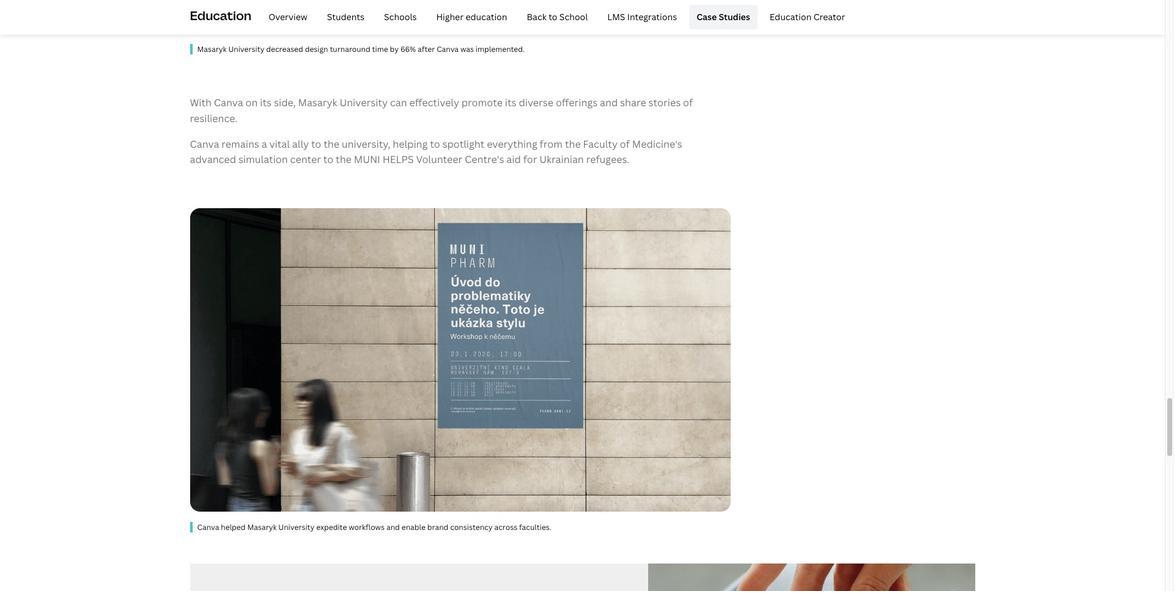 Task type: vqa. For each thing, say whether or not it's contained in the screenshot.
SCHOOL
yes



Task type: locate. For each thing, give the bounding box(es) containing it.
0 vertical spatial and
[[600, 96, 618, 110]]

by
[[390, 44, 399, 55]]

university inside "with canva on its side, masaryk university can effectively promote its diverse offerings and share stories of resilience."
[[340, 96, 388, 110]]

to right ally
[[311, 137, 321, 151]]

and left share
[[600, 96, 618, 110]]

1 horizontal spatial its
[[505, 96, 516, 110]]

canva inside "with canva on its side, masaryk university can effectively promote its diverse offerings and share stories of resilience."
[[214, 96, 243, 110]]

was
[[460, 44, 474, 55]]

higher education
[[436, 11, 507, 23]]

from
[[540, 137, 563, 151]]

volunteer
[[416, 153, 462, 166]]

education for education
[[190, 7, 251, 24]]

canva up advanced
[[190, 137, 219, 151]]

schools
[[384, 11, 417, 23]]

higher
[[436, 11, 464, 23]]

0 horizontal spatial education
[[190, 7, 251, 24]]

1 horizontal spatial university
[[278, 523, 315, 533]]

the
[[324, 137, 339, 151], [565, 137, 581, 151], [336, 153, 352, 166]]

and left enable at the left bottom of page
[[386, 523, 400, 533]]

to right the back
[[549, 11, 557, 23]]

1 vertical spatial and
[[386, 523, 400, 533]]

education creator
[[770, 11, 845, 23]]

aid
[[507, 153, 521, 166]]

masaryk right helped
[[247, 523, 277, 533]]

education for education creator
[[770, 11, 812, 23]]

design
[[305, 44, 328, 55]]

the left muni
[[336, 153, 352, 166]]

implemented.
[[476, 44, 525, 55]]

0 vertical spatial of
[[683, 96, 693, 110]]

0 horizontal spatial university
[[228, 44, 264, 55]]

canva helped masaryk university expedite workflows and enable brand consistency across faculties.
[[197, 523, 551, 533]]

2 its from the left
[[505, 96, 516, 110]]

students link
[[320, 5, 372, 29]]

1 horizontal spatial and
[[600, 96, 618, 110]]

center
[[290, 153, 321, 166]]

faculty
[[583, 137, 618, 151]]

university,
[[342, 137, 390, 151]]

masaryk right "side,"
[[298, 96, 337, 110]]

masaryk
[[197, 44, 227, 55], [298, 96, 337, 110], [247, 523, 277, 533]]

of
[[683, 96, 693, 110], [620, 137, 630, 151]]

back
[[527, 11, 547, 23]]

of up the refugees.
[[620, 137, 630, 151]]

canva inside canva remains a vital ally to the university, helping to spotlight everything from the faculty of medicine's advanced simulation center to the muni helps volunteer centre's aid for ukrainian refugees.
[[190, 137, 219, 151]]

0 horizontal spatial of
[[620, 137, 630, 151]]

canva left was
[[437, 44, 459, 55]]

its
[[260, 96, 272, 110], [505, 96, 516, 110]]

higher education link
[[429, 5, 515, 29]]

of inside "with canva on its side, masaryk university can effectively promote its diverse offerings and share stories of resilience."
[[683, 96, 693, 110]]

across
[[494, 523, 517, 533]]

1 horizontal spatial of
[[683, 96, 693, 110]]

1 vertical spatial of
[[620, 137, 630, 151]]

university left decreased
[[228, 44, 264, 55]]

university left expedite
[[278, 523, 315, 533]]

2 horizontal spatial university
[[340, 96, 388, 110]]

0 horizontal spatial its
[[260, 96, 272, 110]]

ukrainian
[[540, 153, 584, 166]]

of right stories
[[683, 96, 693, 110]]

with
[[190, 96, 212, 110]]

1 its from the left
[[260, 96, 272, 110]]

case
[[697, 11, 717, 23]]

creator
[[814, 11, 845, 23]]

advanced
[[190, 153, 236, 166]]

ally
[[292, 137, 309, 151]]

with canva on its side, masaryk university can effectively promote its diverse offerings and share stories of resilience.
[[190, 96, 693, 125]]

education inside menu bar
[[770, 11, 812, 23]]

canva
[[437, 44, 459, 55], [214, 96, 243, 110], [190, 137, 219, 151], [197, 523, 219, 533]]

for
[[523, 153, 537, 166]]

0 vertical spatial masaryk
[[197, 44, 227, 55]]

its right on on the left top of page
[[260, 96, 272, 110]]

university
[[228, 44, 264, 55], [340, 96, 388, 110], [278, 523, 315, 533]]

university left can
[[340, 96, 388, 110]]

enable
[[402, 523, 426, 533]]

1 vertical spatial masaryk
[[298, 96, 337, 110]]

studies
[[719, 11, 750, 23]]

0 horizontal spatial masaryk
[[197, 44, 227, 55]]

1 vertical spatial university
[[340, 96, 388, 110]]

promote
[[462, 96, 503, 110]]

its left diverse on the left of page
[[505, 96, 516, 110]]

menu bar
[[256, 5, 852, 29]]

canva remains a vital ally to the university, helping to spotlight everything from the faculty of medicine's advanced simulation center to the muni helps volunteer centre's aid for ukrainian refugees.
[[190, 137, 682, 166]]

to
[[549, 11, 557, 23], [311, 137, 321, 151], [430, 137, 440, 151], [323, 153, 333, 166]]

students
[[327, 11, 364, 23]]

lms integrations link
[[600, 5, 684, 29]]

overview
[[269, 11, 307, 23]]

schools link
[[377, 5, 424, 29]]

on
[[246, 96, 258, 110]]

lms
[[607, 11, 625, 23]]

1 horizontal spatial masaryk
[[247, 523, 277, 533]]

1 horizontal spatial education
[[770, 11, 812, 23]]

and
[[600, 96, 618, 110], [386, 523, 400, 533]]

the right ally
[[324, 137, 339, 151]]

masaryk inside "with canva on its side, masaryk university can effectively promote its diverse offerings and share stories of resilience."
[[298, 96, 337, 110]]

medicine's
[[632, 137, 682, 151]]

offerings
[[556, 96, 598, 110]]

canva up resilience.
[[214, 96, 243, 110]]

menu bar containing overview
[[256, 5, 852, 29]]

2 vertical spatial university
[[278, 523, 315, 533]]

0 horizontal spatial and
[[386, 523, 400, 533]]

2 horizontal spatial masaryk
[[298, 96, 337, 110]]

masaryk up with
[[197, 44, 227, 55]]

education
[[190, 7, 251, 24], [770, 11, 812, 23]]



Task type: describe. For each thing, give the bounding box(es) containing it.
overview link
[[261, 5, 315, 29]]

diverse
[[519, 96, 553, 110]]

time
[[372, 44, 388, 55]]

canva left helped
[[197, 523, 219, 533]]

a
[[262, 137, 267, 151]]

66%
[[400, 44, 416, 55]]

spotlight
[[442, 137, 485, 151]]

integrations
[[627, 11, 677, 23]]

resilience.
[[190, 112, 238, 125]]

side,
[[274, 96, 296, 110]]

to up volunteer
[[430, 137, 440, 151]]

expedite
[[316, 523, 347, 533]]

refugees.
[[586, 153, 630, 166]]

to right center
[[323, 153, 333, 166]]

simulation
[[238, 153, 288, 166]]

case studies link
[[689, 5, 757, 29]]

masaryk university decreased design turnaround time by 66% after canva was implemented.
[[197, 44, 525, 55]]

the up ukrainian
[[565, 137, 581, 151]]

brand
[[427, 523, 448, 533]]

lms integrations
[[607, 11, 677, 23]]

education creator link
[[762, 5, 852, 29]]

share
[[620, 96, 646, 110]]

decreased
[[266, 44, 303, 55]]

school
[[559, 11, 588, 23]]

centre's
[[465, 153, 504, 166]]

case studies
[[697, 11, 750, 23]]

helping
[[393, 137, 428, 151]]

back to school
[[527, 11, 588, 23]]

workflows
[[349, 523, 385, 533]]

back to school link
[[519, 5, 595, 29]]

muni
[[354, 153, 380, 166]]

2 vertical spatial masaryk
[[247, 523, 277, 533]]

remains
[[222, 137, 259, 151]]

education
[[466, 11, 507, 23]]

helped
[[221, 523, 246, 533]]

faculties.
[[519, 523, 551, 533]]

and inside "with canva on its side, masaryk university can effectively promote its diverse offerings and share stories of resilience."
[[600, 96, 618, 110]]

helps
[[383, 153, 414, 166]]

can
[[390, 96, 407, 110]]

turnaround
[[330, 44, 370, 55]]

0 vertical spatial university
[[228, 44, 264, 55]]

to inside "link"
[[549, 11, 557, 23]]

effectively
[[409, 96, 459, 110]]

everything
[[487, 137, 537, 151]]

after
[[418, 44, 435, 55]]

of inside canva remains a vital ally to the university, helping to spotlight everything from the faculty of medicine's advanced simulation center to the muni helps volunteer centre's aid for ukrainian refugees.
[[620, 137, 630, 151]]

stories
[[649, 96, 681, 110]]

consistency
[[450, 523, 493, 533]]

vital
[[269, 137, 290, 151]]



